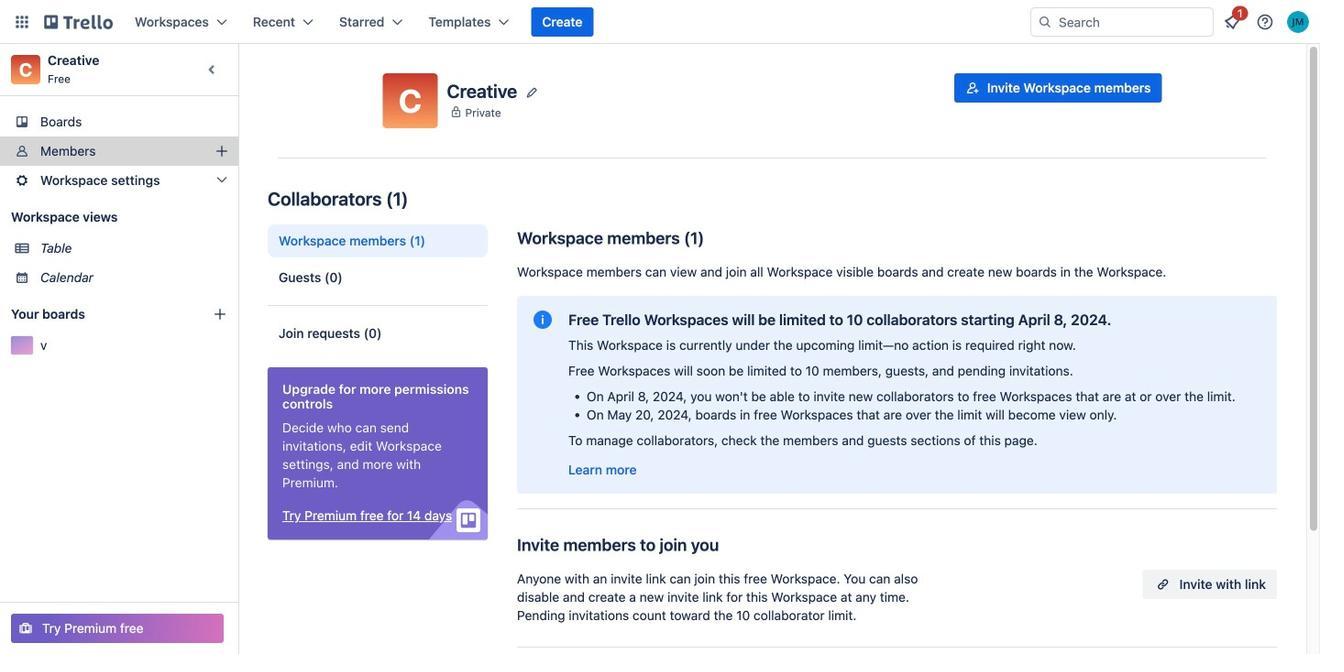 Task type: vqa. For each thing, say whether or not it's contained in the screenshot.
the bottom VIEWS
no



Task type: describe. For each thing, give the bounding box(es) containing it.
Search field
[[1053, 9, 1214, 35]]

1 notification image
[[1222, 11, 1244, 33]]

search image
[[1038, 15, 1053, 29]]

your boards with 1 items element
[[11, 304, 185, 326]]

back to home image
[[44, 7, 113, 37]]

workspace navigation collapse icon image
[[200, 57, 226, 83]]

add board image
[[213, 307, 227, 322]]



Task type: locate. For each thing, give the bounding box(es) containing it.
open information menu image
[[1257, 13, 1275, 31]]

jeremy miller (jeremymiller198) image
[[1288, 11, 1310, 33]]

primary element
[[0, 0, 1321, 44]]



